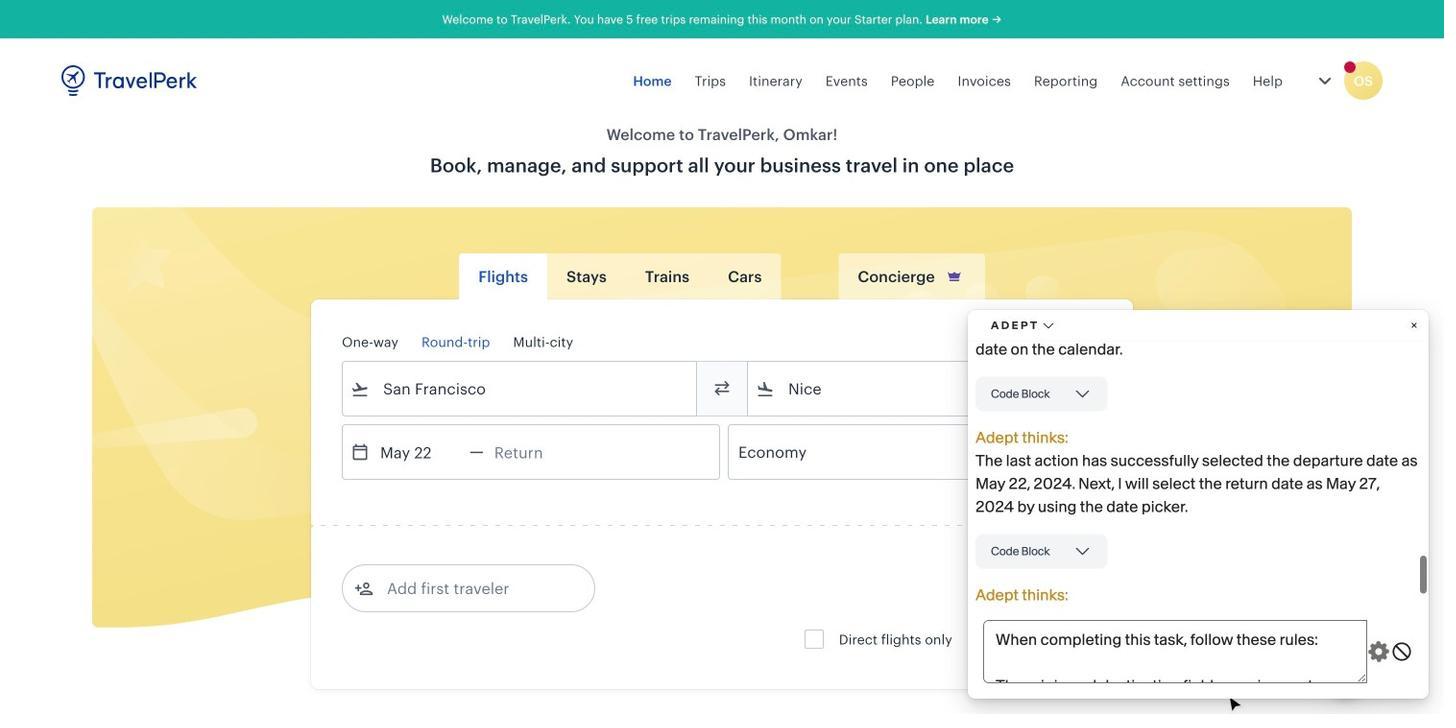 Task type: describe. For each thing, give the bounding box(es) containing it.
Add first traveler search field
[[374, 573, 573, 604]]

From search field
[[370, 374, 671, 404]]

Depart text field
[[370, 425, 470, 479]]

To search field
[[775, 374, 1077, 404]]



Task type: locate. For each thing, give the bounding box(es) containing it.
Return text field
[[484, 425, 584, 479]]



